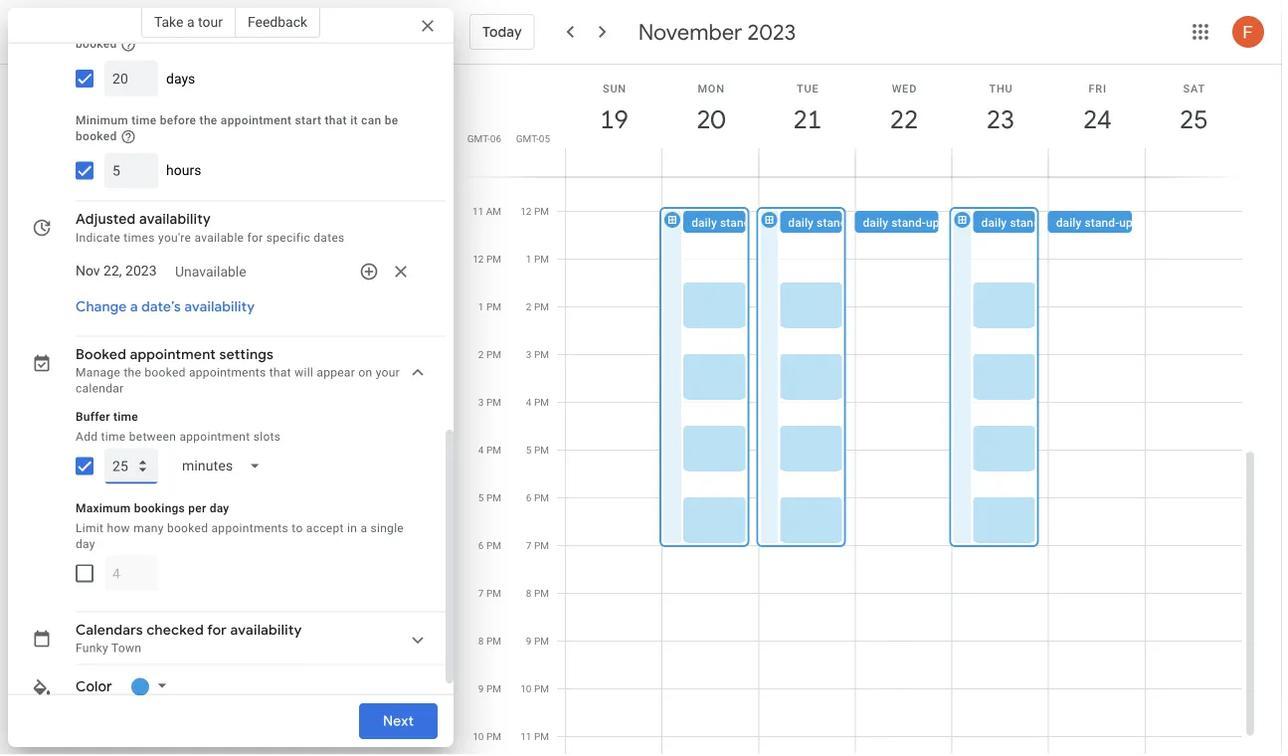 Task type: describe. For each thing, give the bounding box(es) containing it.
that inside maximum time in advance that an appointment can be booked
[[226, 21, 249, 35]]

color
[[76, 679, 112, 697]]

21
[[792, 103, 821, 136]]

availability for for
[[230, 622, 302, 640]]

sat 25
[[1179, 82, 1207, 136]]

take a tour button
[[141, 6, 236, 38]]

daily for third daily stand-up button
[[863, 215, 889, 229]]

buffer
[[76, 410, 110, 424]]

21 column header
[[758, 65, 856, 177]]

saturday, november 25 element
[[1171, 97, 1217, 142]]

specific
[[266, 231, 310, 245]]

1 horizontal spatial 7 pm
[[526, 539, 549, 551]]

1 horizontal spatial 10
[[521, 682, 532, 694]]

how
[[107, 521, 130, 535]]

hours
[[166, 163, 201, 179]]

that inside booked appointment settings manage the booked appointments that will appear on your calendar
[[269, 366, 291, 380]]

a inside maximum bookings per day limit how many booked appointments to accept in a single day
[[361, 521, 367, 535]]

in inside maximum bookings per day limit how many booked appointments to accept in a single day
[[347, 521, 357, 535]]

sun 19
[[599, 82, 627, 136]]

wed
[[892, 82, 917, 95]]

appointment inside maximum time in advance that an appointment can be booked
[[269, 21, 340, 35]]

many
[[133, 521, 164, 535]]

fri 24
[[1082, 82, 1111, 136]]

0 horizontal spatial 1
[[478, 300, 484, 312]]

gmt-05
[[516, 132, 550, 144]]

19
[[599, 103, 627, 136]]

tour
[[198, 13, 223, 30]]

23
[[985, 103, 1014, 136]]

1 horizontal spatial 2
[[526, 300, 532, 312]]

daily for first daily stand-up button from the right
[[1056, 215, 1082, 229]]

dates
[[314, 231, 345, 245]]

0 horizontal spatial 3
[[478, 396, 484, 408]]

1 vertical spatial 5
[[478, 491, 484, 503]]

0 vertical spatial 2 pm
[[526, 300, 549, 312]]

today button
[[470, 8, 535, 56]]

thursday, november 23 element
[[978, 97, 1024, 142]]

20
[[696, 103, 724, 136]]

up for first daily stand-up button from the left
[[755, 215, 768, 229]]

sun
[[603, 82, 627, 95]]

0 vertical spatial 6
[[526, 491, 532, 503]]

1 vertical spatial 1 pm
[[478, 300, 501, 312]]

can inside maximum time in advance that an appointment can be booked
[[343, 21, 363, 35]]

limit
[[76, 521, 104, 535]]

0 horizontal spatial 8
[[478, 635, 484, 647]]

for inside calendars checked for availability funky town
[[207, 622, 227, 640]]

feedback button
[[236, 6, 320, 38]]

maximum bookings per day limit how many booked appointments to accept in a single day
[[76, 502, 404, 551]]

date's
[[141, 299, 181, 317]]

0 vertical spatial 9 pm
[[526, 635, 549, 647]]

manage
[[76, 366, 120, 380]]

23 column header
[[952, 65, 1049, 177]]

am
[[486, 205, 501, 217]]

1 horizontal spatial day
[[210, 502, 229, 515]]

1 vertical spatial 10
[[473, 730, 484, 742]]

per
[[188, 502, 206, 515]]

calendars
[[76, 622, 143, 640]]

availability for date's
[[184, 299, 255, 317]]

stand- for fourth daily stand-up button from the right
[[817, 215, 851, 229]]

maximum for maximum bookings per day limit how many booked appointments to accept in a single day
[[76, 502, 131, 515]]

0 horizontal spatial 6 pm
[[478, 539, 501, 551]]

1 horizontal spatial 10 pm
[[521, 682, 549, 694]]

booked inside minimum time before the appointment start that it can be booked
[[76, 130, 117, 144]]

0 vertical spatial 8 pm
[[526, 587, 549, 599]]

0 horizontal spatial 6
[[478, 539, 484, 551]]

settings
[[219, 346, 274, 364]]

5 daily stand-up button from the left
[[1048, 211, 1170, 233]]

be inside minimum time before the appointment start that it can be booked
[[385, 114, 398, 128]]

1 horizontal spatial 1
[[526, 253, 532, 265]]

daily for 4th daily stand-up button from left
[[981, 215, 1007, 229]]

tue
[[797, 82, 819, 95]]

3 daily stand-up button from the left
[[855, 211, 976, 233]]

0 vertical spatial 5 pm
[[526, 444, 549, 456]]

funky
[[76, 642, 108, 656]]

in inside maximum time in advance that an appointment can be booked
[[163, 21, 173, 35]]

1 vertical spatial 7 pm
[[478, 587, 501, 599]]

0 vertical spatial 5
[[526, 444, 532, 456]]

monday, november 20 element
[[688, 97, 734, 142]]

1 horizontal spatial 8
[[526, 587, 532, 599]]

gmt- for 05
[[516, 132, 539, 144]]

minimum time before the appointment start that it can be booked
[[76, 114, 398, 144]]

1 horizontal spatial 1 pm
[[526, 253, 549, 265]]

it
[[350, 114, 358, 128]]

bookings
[[134, 502, 185, 515]]

Maximum bookings per day number field
[[112, 556, 150, 592]]

adjusted
[[76, 211, 136, 229]]

gmt-06
[[467, 132, 501, 144]]

your
[[376, 366, 400, 380]]

gmt- for 06
[[467, 132, 490, 144]]

11 for 11 am
[[473, 205, 484, 217]]

calendar
[[76, 382, 124, 396]]

1 daily stand-up from the left
[[692, 215, 768, 229]]

time for maximum
[[134, 21, 159, 35]]

calendars checked for availability funky town
[[76, 622, 302, 656]]

stand- for first daily stand-up button from the left
[[720, 215, 755, 229]]

sat
[[1183, 82, 1206, 95]]

you're
[[158, 231, 191, 245]]

an
[[252, 21, 265, 35]]

24 column header
[[1048, 65, 1146, 177]]

daily for fourth daily stand-up button from the right
[[788, 215, 814, 229]]

mon
[[698, 82, 725, 95]]

next button
[[359, 697, 438, 745]]

add
[[76, 430, 98, 444]]

appear
[[317, 366, 355, 380]]

booked inside maximum time in advance that an appointment can be booked
[[76, 37, 117, 51]]

accept
[[306, 521, 344, 535]]

1 horizontal spatial 6 pm
[[526, 491, 549, 503]]

grid containing 19
[[462, 65, 1258, 755]]

fri
[[1089, 82, 1107, 95]]

0 horizontal spatial 2
[[478, 348, 484, 360]]

available
[[194, 231, 244, 245]]

2 daily stand-up from the left
[[788, 215, 865, 229]]

sunday, november 19 element
[[592, 97, 637, 142]]

unavailable
[[175, 264, 246, 280]]

stand- for first daily stand-up button from the right
[[1085, 215, 1119, 229]]

that inside minimum time before the appointment start that it can be booked
[[325, 114, 347, 128]]

before
[[160, 114, 196, 128]]

up for first daily stand-up button from the right
[[1119, 215, 1133, 229]]

0 vertical spatial 7
[[526, 539, 532, 551]]

checked
[[147, 622, 204, 640]]

06
[[490, 132, 501, 144]]

buffer time add time between appointment slots
[[76, 410, 281, 444]]

2023
[[748, 18, 796, 46]]

24
[[1082, 103, 1111, 136]]

1 horizontal spatial 4 pm
[[526, 396, 549, 408]]

start
[[295, 114, 322, 128]]

time for buffer
[[113, 410, 138, 424]]

today
[[483, 23, 522, 41]]

daily for first daily stand-up button from the left
[[692, 215, 717, 229]]

0 horizontal spatial 7
[[478, 587, 484, 599]]

appointments inside booked appointment settings manage the booked appointments that will appear on your calendar
[[189, 366, 266, 380]]

thu 23
[[985, 82, 1014, 136]]

1 horizontal spatial 12 pm
[[521, 205, 549, 217]]



Task type: locate. For each thing, give the bounding box(es) containing it.
1 vertical spatial day
[[76, 537, 95, 551]]

gmt-
[[467, 132, 490, 144], [516, 132, 539, 144]]

0 horizontal spatial 5 pm
[[478, 491, 501, 503]]

maximum
[[76, 21, 131, 35], [76, 502, 131, 515]]

0 vertical spatial 3
[[526, 348, 532, 360]]

0 vertical spatial 12 pm
[[521, 205, 549, 217]]

3 stand- from the left
[[892, 215, 926, 229]]

10 pm up 11 pm
[[521, 682, 549, 694]]

4 up from the left
[[1045, 215, 1058, 229]]

booked appointment settings manage the booked appointments that will appear on your calendar
[[76, 346, 400, 396]]

1 up from the left
[[755, 215, 768, 229]]

availability
[[139, 211, 211, 229], [184, 299, 255, 317], [230, 622, 302, 640]]

time right buffer
[[113, 410, 138, 424]]

25 column header
[[1145, 65, 1243, 177]]

1 horizontal spatial 11
[[521, 730, 532, 742]]

0 vertical spatial be
[[367, 21, 380, 35]]

wed 22
[[889, 82, 917, 136]]

2 stand- from the left
[[817, 215, 851, 229]]

maximum up limit on the left of page
[[76, 502, 131, 515]]

be
[[367, 21, 380, 35], [385, 114, 398, 128]]

gmt- right 06
[[516, 132, 539, 144]]

Date text field
[[76, 260, 157, 284]]

time inside maximum time in advance that an appointment can be booked
[[134, 21, 159, 35]]

up for fourth daily stand-up button from the right
[[851, 215, 865, 229]]

booked up maximum days in advance that an appointment can be booked 'number field'
[[76, 37, 117, 51]]

change
[[76, 299, 127, 317]]

2 pm
[[526, 300, 549, 312], [478, 348, 501, 360]]

november 2023
[[638, 18, 796, 46]]

in
[[163, 21, 173, 35], [347, 521, 357, 535]]

3 daily stand-up from the left
[[863, 215, 940, 229]]

1 horizontal spatial 3 pm
[[526, 348, 549, 360]]

1 vertical spatial 12
[[473, 253, 484, 265]]

12 pm down 11 am in the left of the page
[[473, 253, 501, 265]]

2 up from the left
[[851, 215, 865, 229]]

11 am
[[473, 205, 501, 217]]

3 daily from the left
[[863, 215, 889, 229]]

0 horizontal spatial 1 pm
[[478, 300, 501, 312]]

will
[[295, 366, 313, 380]]

booked inside maximum bookings per day limit how many booked appointments to accept in a single day
[[167, 521, 208, 535]]

appointment right an
[[269, 21, 340, 35]]

appointments left to
[[211, 521, 289, 535]]

1 horizontal spatial be
[[385, 114, 398, 128]]

grid
[[462, 65, 1258, 755]]

day down limit on the left of page
[[76, 537, 95, 551]]

0 vertical spatial 6 pm
[[526, 491, 549, 503]]

the right before
[[200, 114, 217, 128]]

1 horizontal spatial the
[[200, 114, 217, 128]]

next
[[383, 712, 414, 730]]

0 vertical spatial in
[[163, 21, 173, 35]]

for right checked
[[207, 622, 227, 640]]

10 left 11 pm
[[473, 730, 484, 742]]

booked inside booked appointment settings manage the booked appointments that will appear on your calendar
[[145, 366, 186, 380]]

the
[[200, 114, 217, 128], [124, 366, 141, 380]]

1 horizontal spatial in
[[347, 521, 357, 535]]

maximum inside maximum bookings per day limit how many booked appointments to accept in a single day
[[76, 502, 131, 515]]

0 horizontal spatial 7 pm
[[478, 587, 501, 599]]

Maximum days in advance that an appointment can be booked number field
[[112, 61, 150, 97]]

1 vertical spatial 9 pm
[[478, 682, 501, 694]]

10 pm left 11 pm
[[473, 730, 501, 742]]

1 vertical spatial can
[[361, 114, 381, 128]]

up for 4th daily stand-up button from left
[[1045, 215, 1058, 229]]

appointments inside maximum bookings per day limit how many booked appointments to accept in a single day
[[211, 521, 289, 535]]

appointment inside booked appointment settings manage the booked appointments that will appear on your calendar
[[130, 346, 216, 364]]

can inside minimum time before the appointment start that it can be booked
[[361, 114, 381, 128]]

1 horizontal spatial 5
[[526, 444, 532, 456]]

time right the add
[[101, 430, 126, 444]]

5
[[526, 444, 532, 456], [478, 491, 484, 503]]

mon 20
[[696, 82, 725, 136]]

3 up from the left
[[926, 215, 940, 229]]

change a date's availability
[[76, 299, 255, 317]]

time for minimum
[[132, 114, 157, 128]]

2 daily stand-up button from the left
[[780, 211, 902, 233]]

8
[[526, 587, 532, 599], [478, 635, 484, 647]]

minimum
[[76, 114, 128, 128]]

on
[[359, 366, 373, 380]]

appointments
[[189, 366, 266, 380], [211, 521, 289, 535]]

thu
[[989, 82, 1013, 95]]

a left date's
[[130, 299, 138, 317]]

None field
[[166, 449, 277, 485]]

3
[[526, 348, 532, 360], [478, 396, 484, 408]]

0 vertical spatial day
[[210, 502, 229, 515]]

1 horizontal spatial 9 pm
[[526, 635, 549, 647]]

booked
[[76, 37, 117, 51], [76, 130, 117, 144], [145, 366, 186, 380], [167, 521, 208, 535]]

2 vertical spatial a
[[361, 521, 367, 535]]

the inside booked appointment settings manage the booked appointments that will appear on your calendar
[[124, 366, 141, 380]]

town
[[111, 642, 142, 656]]

availability inside button
[[184, 299, 255, 317]]

11 pm
[[521, 730, 549, 742]]

1 stand- from the left
[[720, 215, 755, 229]]

1 vertical spatial 9
[[478, 682, 484, 694]]

availability up you're at the left top of page
[[139, 211, 211, 229]]

can
[[343, 21, 363, 35], [361, 114, 381, 128]]

1 vertical spatial that
[[325, 114, 347, 128]]

5 up from the left
[[1119, 215, 1133, 229]]

appointment left 'start'
[[221, 114, 292, 128]]

1 horizontal spatial a
[[187, 13, 195, 30]]

12
[[521, 205, 532, 217], [473, 253, 484, 265]]

booked
[[76, 346, 126, 364]]

0 vertical spatial 10 pm
[[521, 682, 549, 694]]

1 vertical spatial 5 pm
[[478, 491, 501, 503]]

0 vertical spatial 4
[[526, 396, 532, 408]]

appointment left slots
[[180, 430, 250, 444]]

availability down unavailable
[[184, 299, 255, 317]]

0 horizontal spatial be
[[367, 21, 380, 35]]

0 vertical spatial availability
[[139, 211, 211, 229]]

0 horizontal spatial 8 pm
[[478, 635, 501, 647]]

1 pm
[[526, 253, 549, 265], [478, 300, 501, 312]]

that left an
[[226, 21, 249, 35]]

gmt- left gmt-05
[[467, 132, 490, 144]]

times
[[124, 231, 155, 245]]

1 horizontal spatial gmt-
[[516, 132, 539, 144]]

1 vertical spatial 4
[[478, 444, 484, 456]]

1 maximum from the top
[[76, 21, 131, 35]]

5 pm
[[526, 444, 549, 456], [478, 491, 501, 503]]

booked down per
[[167, 521, 208, 535]]

that
[[226, 21, 249, 35], [325, 114, 347, 128], [269, 366, 291, 380]]

appointments down settings
[[189, 366, 266, 380]]

5 stand- from the left
[[1085, 215, 1119, 229]]

maximum for maximum time in advance that an appointment can be booked
[[76, 21, 131, 35]]

1 horizontal spatial 2 pm
[[526, 300, 549, 312]]

4 daily stand-up from the left
[[981, 215, 1058, 229]]

2 horizontal spatial that
[[325, 114, 347, 128]]

a left single
[[361, 521, 367, 535]]

2 vertical spatial that
[[269, 366, 291, 380]]

1 daily from the left
[[692, 215, 717, 229]]

1 horizontal spatial 3
[[526, 348, 532, 360]]

11
[[473, 205, 484, 217], [521, 730, 532, 742]]

maximum time in advance that an appointment can be booked
[[76, 21, 380, 51]]

1 vertical spatial 3 pm
[[478, 396, 501, 408]]

4 stand- from the left
[[1010, 215, 1045, 229]]

appointment inside minimum time before the appointment start that it can be booked
[[221, 114, 292, 128]]

time inside minimum time before the appointment start that it can be booked
[[132, 114, 157, 128]]

maximum up maximum days in advance that an appointment can be booked 'number field'
[[76, 21, 131, 35]]

in left "advance"
[[163, 21, 173, 35]]

0 vertical spatial 12
[[521, 205, 532, 217]]

0 horizontal spatial 2 pm
[[478, 348, 501, 360]]

that left will
[[269, 366, 291, 380]]

12 pm right am
[[521, 205, 549, 217]]

1 vertical spatial availability
[[184, 299, 255, 317]]

5 daily stand-up from the left
[[1056, 215, 1133, 229]]

05
[[539, 132, 550, 144]]

between
[[129, 430, 176, 444]]

daily stand-up
[[692, 215, 768, 229], [788, 215, 865, 229], [863, 215, 940, 229], [981, 215, 1058, 229], [1056, 215, 1133, 229]]

1 vertical spatial 6 pm
[[478, 539, 501, 551]]

be right feedback button
[[367, 21, 380, 35]]

12 right am
[[521, 205, 532, 217]]

0 horizontal spatial for
[[207, 622, 227, 640]]

0 vertical spatial 3 pm
[[526, 348, 549, 360]]

availability inside adjusted availability indicate times you're available for specific dates
[[139, 211, 211, 229]]

1 horizontal spatial for
[[247, 231, 263, 245]]

2 vertical spatial availability
[[230, 622, 302, 640]]

for
[[247, 231, 263, 245], [207, 622, 227, 640]]

0 vertical spatial 11
[[473, 205, 484, 217]]

20 column header
[[662, 65, 759, 177]]

a
[[187, 13, 195, 30], [130, 299, 138, 317], [361, 521, 367, 535]]

availability right checked
[[230, 622, 302, 640]]

1 horizontal spatial 12
[[521, 205, 532, 217]]

a for take
[[187, 13, 195, 30]]

0 vertical spatial 7 pm
[[526, 539, 549, 551]]

1 daily stand-up button from the left
[[684, 211, 805, 233]]

1 vertical spatial 11
[[521, 730, 532, 742]]

4
[[526, 396, 532, 408], [478, 444, 484, 456]]

booked up buffer time add time between appointment slots
[[145, 366, 186, 380]]

in right 'accept' at bottom left
[[347, 521, 357, 535]]

adjusted availability indicate times you're available for specific dates
[[76, 211, 345, 245]]

take
[[154, 13, 184, 30]]

be right it
[[385, 114, 398, 128]]

tuesday, november 21 element
[[785, 97, 831, 142]]

appointment inside buffer time add time between appointment slots
[[180, 430, 250, 444]]

2 horizontal spatial a
[[361, 521, 367, 535]]

0 horizontal spatial 10
[[473, 730, 484, 742]]

for left specific
[[247, 231, 263, 245]]

1 vertical spatial 1
[[478, 300, 484, 312]]

a for change
[[130, 299, 138, 317]]

take a tour
[[154, 13, 223, 30]]

19 column header
[[565, 65, 663, 177]]

0 vertical spatial appointments
[[189, 366, 266, 380]]

can right it
[[361, 114, 381, 128]]

appointment down change a date's availability
[[130, 346, 216, 364]]

11 for 11 pm
[[521, 730, 532, 742]]

12 down 11 am in the left of the page
[[473, 253, 484, 265]]

change a date's availability button
[[68, 290, 263, 325]]

for inside adjusted availability indicate times you're available for specific dates
[[247, 231, 263, 245]]

0 vertical spatial 10
[[521, 682, 532, 694]]

1 vertical spatial for
[[207, 622, 227, 640]]

0 vertical spatial for
[[247, 231, 263, 245]]

1 vertical spatial appointments
[[211, 521, 289, 535]]

a left the tour
[[187, 13, 195, 30]]

0 horizontal spatial 3 pm
[[478, 396, 501, 408]]

0 horizontal spatial 4
[[478, 444, 484, 456]]

day right per
[[210, 502, 229, 515]]

maximum inside maximum time in advance that an appointment can be booked
[[76, 21, 131, 35]]

day
[[210, 502, 229, 515], [76, 537, 95, 551]]

1 gmt- from the left
[[467, 132, 490, 144]]

time left before
[[132, 114, 157, 128]]

feedback
[[248, 13, 308, 30]]

stand-
[[720, 215, 755, 229], [817, 215, 851, 229], [892, 215, 926, 229], [1010, 215, 1045, 229], [1085, 215, 1119, 229]]

0 horizontal spatial 4 pm
[[478, 444, 501, 456]]

5 daily from the left
[[1056, 215, 1082, 229]]

0 vertical spatial 9
[[526, 635, 532, 647]]

friday, november 24 element
[[1075, 97, 1120, 142]]

1 vertical spatial 8 pm
[[478, 635, 501, 647]]

0 vertical spatial maximum
[[76, 21, 131, 35]]

2 gmt- from the left
[[516, 132, 539, 144]]

12 pm
[[521, 205, 549, 217], [473, 253, 501, 265]]

1 vertical spatial maximum
[[76, 502, 131, 515]]

can right feedback button
[[343, 21, 363, 35]]

0 vertical spatial 4 pm
[[526, 396, 549, 408]]

slots
[[253, 430, 281, 444]]

that left it
[[325, 114, 347, 128]]

0 vertical spatial 1 pm
[[526, 253, 549, 265]]

10
[[521, 682, 532, 694], [473, 730, 484, 742]]

time left "advance"
[[134, 21, 159, 35]]

single
[[371, 521, 404, 535]]

stand- for 4th daily stand-up button from left
[[1010, 215, 1045, 229]]

the right manage
[[124, 366, 141, 380]]

0 horizontal spatial 12 pm
[[473, 253, 501, 265]]

1 horizontal spatial 8 pm
[[526, 587, 549, 599]]

Buffer time number field
[[112, 449, 150, 485]]

wednesday, november 22 element
[[881, 97, 927, 142]]

1 horizontal spatial 7
[[526, 539, 532, 551]]

Minimum amount of hours before the start of the appointment that it can be booked number field
[[112, 153, 150, 189]]

booked down minimum
[[76, 130, 117, 144]]

1 vertical spatial 8
[[478, 635, 484, 647]]

tue 21
[[792, 82, 821, 136]]

daily stand-up button
[[684, 211, 805, 233], [780, 211, 902, 233], [855, 211, 976, 233], [974, 211, 1095, 233], [1048, 211, 1170, 233]]

22
[[889, 103, 917, 136]]

november
[[638, 18, 743, 46]]

0 vertical spatial can
[[343, 21, 363, 35]]

0 vertical spatial 2
[[526, 300, 532, 312]]

10 up 11 pm
[[521, 682, 532, 694]]

22 column header
[[855, 65, 953, 177]]

0 horizontal spatial the
[[124, 366, 141, 380]]

pm
[[534, 205, 549, 217], [486, 253, 501, 265], [534, 253, 549, 265], [486, 300, 501, 312], [534, 300, 549, 312], [486, 348, 501, 360], [534, 348, 549, 360], [486, 396, 501, 408], [534, 396, 549, 408], [486, 444, 501, 456], [534, 444, 549, 456], [486, 491, 501, 503], [534, 491, 549, 503], [486, 539, 501, 551], [534, 539, 549, 551], [486, 587, 501, 599], [534, 587, 549, 599], [486, 635, 501, 647], [534, 635, 549, 647], [486, 682, 501, 694], [534, 682, 549, 694], [486, 730, 501, 742], [534, 730, 549, 742]]

1 vertical spatial 4 pm
[[478, 444, 501, 456]]

4 daily from the left
[[981, 215, 1007, 229]]

2 maximum from the top
[[76, 502, 131, 515]]

1 horizontal spatial that
[[269, 366, 291, 380]]

0 horizontal spatial 10 pm
[[473, 730, 501, 742]]

2
[[526, 300, 532, 312], [478, 348, 484, 360]]

4 daily stand-up button from the left
[[974, 211, 1095, 233]]

up for third daily stand-up button
[[926, 215, 940, 229]]

be inside maximum time in advance that an appointment can be booked
[[367, 21, 380, 35]]

0 vertical spatial the
[[200, 114, 217, 128]]

days
[[166, 70, 195, 87]]

1 vertical spatial 12 pm
[[473, 253, 501, 265]]

1 vertical spatial 2 pm
[[478, 348, 501, 360]]

indicate
[[76, 231, 120, 245]]

to
[[292, 521, 303, 535]]

availability inside calendars checked for availability funky town
[[230, 622, 302, 640]]

2 daily from the left
[[788, 215, 814, 229]]

0 vertical spatial 8
[[526, 587, 532, 599]]

6 pm
[[526, 491, 549, 503], [478, 539, 501, 551]]

advance
[[176, 21, 223, 35]]

7 pm
[[526, 539, 549, 551], [478, 587, 501, 599]]

1 horizontal spatial 4
[[526, 396, 532, 408]]

25
[[1179, 103, 1207, 136]]

stand- for third daily stand-up button
[[892, 215, 926, 229]]

1 vertical spatial 6
[[478, 539, 484, 551]]

0 horizontal spatial 5
[[478, 491, 484, 503]]

9
[[526, 635, 532, 647], [478, 682, 484, 694]]

the inside minimum time before the appointment start that it can be booked
[[200, 114, 217, 128]]



Task type: vqa. For each thing, say whether or not it's contained in the screenshot.
"Maximum" in the Maximum time in advance that an appointment can be booked
yes



